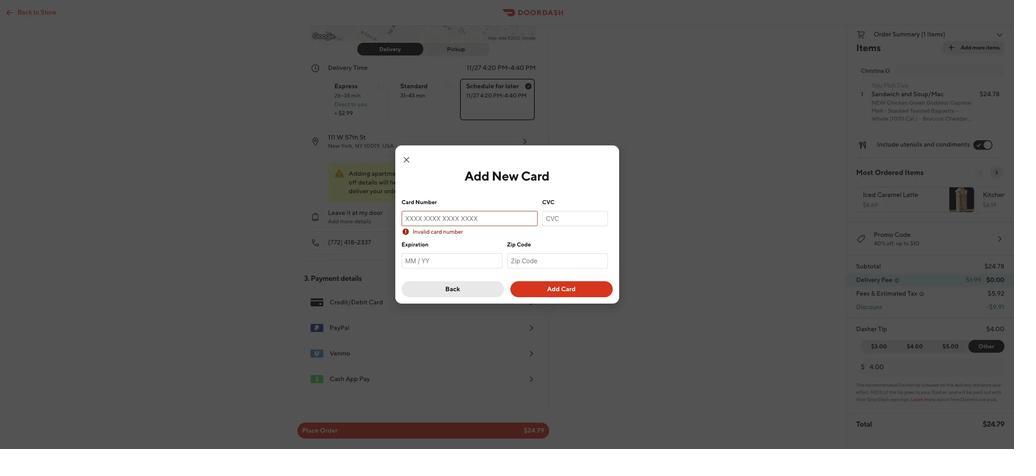 Task type: locate. For each thing, give the bounding box(es) containing it.
min inside 26–38 min direct to you + $2.99
[[352, 92, 361, 99]]

0 vertical spatial back
[[18, 8, 32, 16]]

1 horizontal spatial dashers
[[961, 397, 979, 403]]

dashers down be
[[961, 397, 979, 403]]

11/27 4:20 pm-4:40 pm up for at left top
[[467, 64, 536, 72]]

Other button
[[969, 340, 1005, 353]]

$10
[[911, 240, 920, 247]]

sin
[[1008, 191, 1015, 199]]

1 vertical spatial tip
[[898, 390, 904, 396]]

caramel
[[878, 191, 902, 199]]

4:20 up schedule for later at top
[[483, 64, 497, 72]]

1 min from the left
[[352, 92, 361, 99]]

number for apartment
[[404, 170, 426, 178]]

and
[[902, 90, 913, 98], [924, 141, 935, 148], [428, 170, 439, 178], [993, 382, 1002, 388], [950, 390, 958, 396]]

to inside promo code 40% off, up to $10
[[904, 240, 910, 247]]

pm- down for at left top
[[494, 92, 505, 99]]

new inside '111 w 57th st new york,  ny 10019,  usa'
[[328, 143, 340, 149]]

with
[[993, 390, 1002, 396]]

dasher
[[857, 326, 878, 333], [899, 382, 914, 388]]

up
[[897, 240, 903, 247]]

0 vertical spatial more
[[973, 44, 986, 51]]

and inside you pick two sandwich and soup/mac new chicken green goddess caprese melt - stacked toasted baguette - whole (1070 cal.)  ·  broccoli cheddar soup (cup) (240 cal.)  ·  french baguette (180 cal.)
[[902, 90, 913, 98]]

0 vertical spatial 4:40
[[511, 64, 525, 72]]

learn
[[912, 397, 924, 403]]

dashers inside adding apartment number and drop off details will help dashers efficiently deliver your order.
[[404, 179, 428, 186]]

delivery time
[[328, 64, 368, 72]]

summary
[[893, 30, 921, 38]]

will
[[379, 179, 389, 186], [959, 390, 966, 396]]

pm inside option group
[[518, 92, 527, 99]]

4:40 up later
[[511, 64, 525, 72]]

0 horizontal spatial baguette
[[872, 132, 896, 138]]

dashers right help
[[404, 179, 428, 186]]

1 vertical spatial add new payment method image
[[527, 349, 536, 359]]

add inside the leave it at my door add more details
[[328, 218, 339, 225]]

chicken
[[887, 100, 909, 106]]

0 horizontal spatial will
[[379, 179, 389, 186]]

adding
[[349, 170, 371, 178]]

my
[[359, 209, 368, 217]]

0 vertical spatial order
[[875, 30, 892, 38]]

caprese
[[951, 100, 972, 106]]

standard
[[401, 82, 428, 90]]

error image
[[403, 229, 409, 235]]

$4.00 up "other"
[[987, 326, 1005, 333]]

tip up earnings.
[[898, 390, 904, 396]]

$4.00 button
[[898, 340, 934, 353]]

(1070
[[891, 116, 905, 122]]

ny
[[355, 143, 363, 149]]

1 vertical spatial 4:20
[[481, 92, 492, 99]]

1 vertical spatial dasher
[[899, 382, 914, 388]]

0 vertical spatial dashers
[[404, 179, 428, 186]]

pm- up for at left top
[[498, 64, 511, 72]]

add for add more items
[[962, 44, 972, 51]]

1 vertical spatial details
[[355, 218, 371, 225]]

1 horizontal spatial -
[[957, 108, 959, 114]]

min
[[352, 92, 361, 99], [416, 92, 426, 99]]

0 vertical spatial will
[[379, 179, 389, 186]]

your
[[370, 188, 383, 195], [922, 390, 932, 396]]

more left items
[[973, 44, 986, 51]]

4:20 inside option group
[[481, 92, 492, 99]]

Delivery radio
[[357, 43, 423, 56]]

most ordered items
[[857, 168, 925, 177]]

to up learn
[[916, 390, 921, 396]]

is
[[922, 382, 926, 388]]

min inside option
[[416, 92, 426, 99]]

delivery
[[956, 382, 973, 388]]

tip
[[879, 326, 888, 333]]

0 horizontal spatial code
[[517, 242, 531, 248]]

0 horizontal spatial more
[[340, 218, 353, 225]]

back inside button
[[446, 286, 460, 293]]

1 vertical spatial baguette
[[872, 132, 896, 138]]

tip
[[915, 382, 921, 388], [898, 390, 904, 396]]

- right melt at the top of page
[[885, 108, 888, 114]]

the
[[947, 382, 955, 388], [890, 390, 897, 396]]

(180
[[897, 132, 908, 138]]

details inside the leave it at my door add more details
[[355, 218, 371, 225]]

tip left is
[[915, 382, 921, 388]]

0 vertical spatial your
[[370, 188, 383, 195]]

0 horizontal spatial back
[[18, 8, 32, 16]]

2 vertical spatial more
[[925, 397, 936, 403]]

2 horizontal spatial -
[[987, 304, 990, 311]]

new right edit at the left top of page
[[492, 168, 519, 184]]

fees
[[857, 290, 871, 298]]

and left drop
[[428, 170, 439, 178]]

1 horizontal spatial will
[[959, 390, 966, 396]]

details up credit/debit
[[341, 274, 362, 283]]

include utensils and condiments
[[878, 141, 971, 148]]

more for add
[[973, 44, 986, 51]]

418-
[[344, 239, 357, 246]]

0 horizontal spatial number
[[404, 170, 426, 178]]

$1.99
[[967, 276, 982, 284]]

menu
[[304, 290, 543, 392]]

number right the card
[[444, 229, 463, 235]]

11/27 down schedule
[[467, 92, 479, 99]]

$4.00 up other tip amount text field
[[908, 344, 924, 350]]

option group
[[328, 72, 536, 120]]

baguette down goddess
[[932, 108, 956, 114]]

0 horizontal spatial the
[[890, 390, 897, 396]]

0 horizontal spatial new
[[328, 143, 340, 149]]

will down apartment
[[379, 179, 389, 186]]

1 vertical spatial code
[[517, 242, 531, 248]]

stacked
[[889, 108, 910, 114]]

0 vertical spatial details
[[358, 179, 378, 186]]

dasher left tip
[[857, 326, 878, 333]]

1 horizontal spatial delivery
[[380, 46, 401, 52]]

cal.)  ·  broccoli
[[906, 116, 945, 122]]

1 vertical spatial back
[[446, 286, 460, 293]]

2 add new payment method image from the top
[[527, 349, 536, 359]]

two
[[898, 82, 910, 89]]

3. payment
[[304, 274, 340, 283]]

1 horizontal spatial $4.00
[[987, 326, 1005, 333]]

number down close add new card image
[[404, 170, 426, 178]]

cash
[[330, 376, 345, 383]]

0 horizontal spatial $4.00
[[908, 344, 924, 350]]

$24.78
[[981, 90, 1001, 98], [985, 263, 1005, 270]]

1 horizontal spatial code
[[895, 231, 911, 239]]

1 horizontal spatial dasher
[[899, 382, 914, 388]]

2 horizontal spatial more
[[973, 44, 986, 51]]

$9.91
[[990, 304, 1005, 311]]

details down adding
[[358, 179, 378, 186]]

1 vertical spatial dashers
[[961, 397, 979, 403]]

cal.)  ·  french
[[916, 124, 951, 130]]

0 horizontal spatial min
[[352, 92, 361, 99]]

$5.92
[[989, 290, 1005, 298]]

1 horizontal spatial tip
[[915, 382, 921, 388]]

0 vertical spatial number
[[404, 170, 426, 178]]

1 horizontal spatial your
[[922, 390, 932, 396]]

at
[[352, 209, 358, 217]]

to right up
[[904, 240, 910, 247]]

off,
[[887, 240, 896, 247]]

items up christina
[[857, 42, 882, 53]]

melt
[[872, 108, 884, 114]]

1 add new payment method image from the top
[[527, 324, 536, 333]]

1 vertical spatial number
[[444, 229, 463, 235]]

delivery inside option
[[380, 46, 401, 52]]

none radio containing standard
[[394, 79, 454, 120]]

1 vertical spatial the
[[890, 390, 897, 396]]

add new payment method image
[[527, 324, 536, 333], [527, 349, 536, 359]]

1 horizontal spatial more
[[925, 397, 936, 403]]

0 horizontal spatial dashers
[[404, 179, 428, 186]]

app
[[346, 376, 358, 383]]

- up the cheddar
[[957, 108, 959, 114]]

add new payment method image for cash app pay
[[527, 375, 536, 384]]

adding apartment number and drop off details will help dashers efficiently deliver your order. status
[[328, 163, 512, 202]]

10019,
[[364, 143, 381, 149]]

1 vertical spatial 11/27
[[467, 92, 479, 99]]

40%
[[875, 240, 886, 247]]

your up learn more link
[[922, 390, 932, 396]]

the right "on"
[[947, 382, 955, 388]]

0 vertical spatial delivery
[[380, 46, 401, 52]]

1 vertical spatial pm-
[[494, 92, 505, 99]]

min down standard
[[416, 92, 426, 99]]

to inside back to store link
[[33, 8, 39, 16]]

edit address
[[472, 171, 504, 177]]

code inside promo code 40% off, up to $10
[[895, 231, 911, 239]]

whole
[[872, 116, 889, 122]]

dashers
[[404, 179, 428, 186], [961, 397, 979, 403]]

number
[[404, 170, 426, 178], [444, 229, 463, 235]]

next button of carousel image
[[994, 170, 1001, 176]]

3. payment details
[[304, 274, 362, 283]]

min up you at the top of the page
[[352, 92, 361, 99]]

$6.19
[[984, 202, 997, 208]]

1 vertical spatial pm
[[518, 92, 527, 99]]

1 horizontal spatial the
[[947, 382, 955, 388]]

items up the 'latte'
[[906, 168, 925, 177]]

condiments
[[937, 141, 971, 148]]

you
[[358, 101, 367, 108]]

new down 111
[[328, 143, 340, 149]]

code up up
[[895, 231, 911, 239]]

4:40 down later
[[505, 92, 517, 99]]

$5.00 button
[[933, 340, 974, 353]]

1 horizontal spatial order
[[875, 30, 892, 38]]

code for promo
[[895, 231, 911, 239]]

soup/mac
[[914, 90, 945, 98]]

1 vertical spatial items
[[906, 168, 925, 177]]

add new payment method image
[[527, 298, 536, 308], [527, 375, 536, 384]]

order left summary
[[875, 30, 892, 38]]

min for 31–43
[[416, 92, 426, 99]]

1 vertical spatial your
[[922, 390, 932, 396]]

your left order.
[[370, 188, 383, 195]]

and down two
[[902, 90, 913, 98]]

your inside the recommended dasher tip is based on the delivery distance and effort. 100% of the tip goes to your dasher, and will be paid out with their doordash earnings.
[[922, 390, 932, 396]]

0 horizontal spatial dasher
[[857, 326, 878, 333]]

card number
[[402, 199, 437, 206]]

menu containing credit/debit card
[[304, 290, 543, 392]]

kitchen sin $6.19
[[984, 191, 1015, 208]]

1 horizontal spatial new
[[492, 168, 519, 184]]

0 vertical spatial 11/27
[[467, 64, 482, 72]]

more down dasher,
[[925, 397, 936, 403]]

card inside button
[[562, 286, 576, 293]]

1 vertical spatial 11/27 4:20 pm-4:40 pm
[[467, 92, 527, 99]]

recommended
[[866, 382, 898, 388]]

tip amount option group
[[862, 340, 1005, 353]]

11/27 up schedule
[[467, 64, 482, 72]]

order right place
[[320, 427, 338, 435]]

11/27 4:20 pm-4:40 pm inside option group
[[467, 92, 527, 99]]

2 vertical spatial details
[[341, 274, 362, 283]]

0 vertical spatial the
[[947, 382, 955, 388]]

code right "zip"
[[517, 242, 531, 248]]

None radio
[[328, 79, 388, 120], [460, 79, 535, 120], [328, 79, 388, 120], [460, 79, 535, 120]]

1 vertical spatial $24.78
[[985, 263, 1005, 270]]

add new payment method image for credit/debit card
[[527, 298, 536, 308]]

0 vertical spatial add new payment method image
[[527, 324, 536, 333]]

2 add new payment method image from the top
[[527, 375, 536, 384]]

the right of
[[890, 390, 897, 396]]

add new payment method image for venmo
[[527, 349, 536, 359]]

back button
[[402, 282, 504, 298]]

back for back to store
[[18, 8, 32, 16]]

to left store
[[33, 8, 39, 16]]

york,
[[341, 143, 354, 149]]

1 add new payment method image from the top
[[527, 298, 536, 308]]

close add new card image
[[402, 155, 411, 165]]

0 horizontal spatial -
[[885, 108, 888, 114]]

$2.99
[[339, 110, 353, 116]]

0 vertical spatial baguette
[[932, 108, 956, 114]]

baguette down soup
[[872, 132, 896, 138]]

2337
[[357, 239, 371, 246]]

add for add card
[[548, 286, 560, 293]]

new
[[328, 143, 340, 149], [492, 168, 519, 184]]

26–38 min direct to you + $2.99
[[335, 92, 367, 116]]

leave
[[328, 209, 346, 217]]

- down $5.92
[[987, 304, 990, 311]]

more inside the leave it at my door add more details
[[340, 218, 353, 225]]

other
[[979, 344, 995, 350]]

0 vertical spatial new
[[328, 143, 340, 149]]

1 horizontal spatial $24.79
[[984, 420, 1005, 429]]

on
[[941, 382, 946, 388]]

0 horizontal spatial items
[[857, 42, 882, 53]]

more down it
[[340, 218, 353, 225]]

add inside button
[[548, 286, 560, 293]]

to left you at the top of the page
[[352, 101, 357, 108]]

2 min from the left
[[416, 92, 426, 99]]

1 vertical spatial more
[[340, 218, 353, 225]]

2 horizontal spatial delivery
[[857, 276, 881, 284]]

the
[[857, 382, 865, 388]]

will inside the recommended dasher tip is based on the delivery distance and effort. 100% of the tip goes to your dasher, and will be paid out with their doordash earnings.
[[959, 390, 966, 396]]

11/27 4:20 pm-4:40 pm down for at left top
[[467, 92, 527, 99]]

0 horizontal spatial your
[[370, 188, 383, 195]]

0 vertical spatial code
[[895, 231, 911, 239]]

4:20 down schedule
[[481, 92, 492, 99]]

1 vertical spatial add new payment method image
[[527, 375, 536, 384]]

1 vertical spatial order
[[320, 427, 338, 435]]

1 horizontal spatial min
[[416, 92, 426, 99]]

1 horizontal spatial back
[[446, 286, 460, 293]]

dasher up 'goes'
[[899, 382, 914, 388]]

baguette
[[932, 108, 956, 114], [872, 132, 896, 138]]

1 vertical spatial $4.00
[[908, 344, 924, 350]]

&
[[872, 290, 876, 298]]

1 vertical spatial will
[[959, 390, 966, 396]]

1 horizontal spatial number
[[444, 229, 463, 235]]

items
[[857, 42, 882, 53], [906, 168, 925, 177]]

None radio
[[394, 79, 454, 120]]

details down my
[[355, 218, 371, 225]]

0 vertical spatial add new payment method image
[[527, 298, 536, 308]]

number inside adding apartment number and drop off details will help dashers efficiently deliver your order.
[[404, 170, 426, 178]]

1 vertical spatial 4:40
[[505, 92, 517, 99]]

direct
[[335, 101, 350, 108]]

will down delivery
[[959, 390, 966, 396]]

0 horizontal spatial delivery
[[328, 64, 352, 72]]



Task type: vqa. For each thing, say whether or not it's contained in the screenshot.
2.8 MI • 24 MIN • $2.99 DELIVERY FEE corresponding to Click to add this store to your saved list icon on the left of Sarku at the left bottom of page
no



Task type: describe. For each thing, give the bounding box(es) containing it.
11/27 inside option group
[[467, 92, 479, 99]]

0 vertical spatial pm
[[526, 64, 536, 72]]

$0.00
[[987, 276, 1005, 284]]

paid.
[[988, 397, 998, 403]]

dasher tip
[[857, 326, 888, 333]]

cal.)
[[910, 132, 921, 138]]

0 vertical spatial $24.78
[[981, 90, 1001, 98]]

goddess
[[927, 100, 950, 106]]

efficiently
[[429, 179, 458, 186]]

expiration
[[402, 242, 429, 248]]

Include utensils and condiments checkbox
[[974, 140, 993, 150]]

help
[[390, 179, 403, 186]]

order.
[[384, 188, 401, 195]]

deliver
[[349, 188, 369, 195]]

dasher inside the recommended dasher tip is based on the delivery distance and effort. 100% of the tip goes to your dasher, and will be paid out with their doordash earnings.
[[899, 382, 914, 388]]

31–43
[[401, 92, 415, 99]]

0 vertical spatial 4:20
[[483, 64, 497, 72]]

venmo
[[330, 350, 351, 358]]

0 vertical spatial $4.00
[[987, 326, 1005, 333]]

$4.00 inside button
[[908, 344, 924, 350]]

0 vertical spatial items
[[857, 42, 882, 53]]

ordered
[[876, 168, 904, 177]]

and right utensils
[[924, 141, 935, 148]]

edit address button
[[467, 168, 509, 180]]

(772)
[[328, 239, 343, 246]]

store
[[41, 8, 56, 16]]

none radio inside option group
[[394, 79, 454, 120]]

1
[[862, 90, 864, 98]]

and up with
[[993, 382, 1002, 388]]

you pick two sandwich and soup/mac new chicken green goddess caprese melt - stacked toasted baguette - whole (1070 cal.)  ·  broccoli cheddar soup (cup) (240 cal.)  ·  french baguette (180 cal.)
[[872, 82, 972, 138]]

0 horizontal spatial $24.79
[[524, 427, 545, 435]]

0 horizontal spatial tip
[[898, 390, 904, 396]]

0 vertical spatial 11/27 4:20 pm-4:40 pm
[[467, 64, 536, 72]]

you
[[872, 82, 883, 89]]

doordash
[[868, 397, 890, 403]]

adding apartment number and drop off details will help dashers efficiently deliver your order.
[[349, 170, 458, 195]]

items
[[987, 44, 1001, 51]]

details inside adding apartment number and drop off details will help dashers efficiently deliver your order.
[[358, 179, 378, 186]]

based
[[927, 382, 940, 388]]

and inside adding apartment number and drop off details will help dashers efficiently deliver your order.
[[428, 170, 439, 178]]

card
[[431, 229, 442, 235]]

show menu image
[[311, 296, 323, 309]]

add card
[[548, 286, 576, 293]]

more for learn
[[925, 397, 936, 403]]

fee
[[882, 276, 893, 284]]

pick
[[884, 82, 897, 89]]

add new payment method image for paypal
[[527, 324, 536, 333]]

will inside adding apartment number and drop off details will help dashers efficiently deliver your order.
[[379, 179, 389, 186]]

edit
[[472, 171, 483, 177]]

your inside adding apartment number and drop off details will help dashers efficiently deliver your order.
[[370, 188, 383, 195]]

new
[[872, 100, 886, 106]]

leave it at my door add more details
[[328, 209, 383, 225]]

to inside 26–38 min direct to you + $2.99
[[352, 101, 357, 108]]

1 horizontal spatial items
[[906, 168, 925, 177]]

christina
[[862, 68, 885, 74]]

1 horizontal spatial baguette
[[932, 108, 956, 114]]

usa
[[383, 143, 394, 149]]

drop
[[440, 170, 454, 178]]

utensils
[[901, 141, 923, 148]]

credit/debit
[[330, 299, 368, 306]]

include
[[878, 141, 900, 148]]

0 vertical spatial pm-
[[498, 64, 511, 72]]

it
[[347, 209, 351, 217]]

of
[[885, 390, 889, 396]]

pickup
[[447, 46, 466, 52]]

back to store
[[18, 8, 56, 16]]

$
[[862, 364, 866, 371]]

items)
[[928, 30, 946, 38]]

57th
[[345, 134, 359, 141]]

add new card
[[465, 168, 550, 184]]

invalid
[[413, 229, 430, 235]]

subtotal
[[857, 263, 882, 270]]

time
[[354, 64, 368, 72]]

for
[[496, 82, 504, 90]]

pm- inside option group
[[494, 92, 505, 99]]

add card button
[[511, 282, 613, 298]]

cvc
[[543, 199, 555, 206]]

number for card
[[444, 229, 463, 235]]

0 vertical spatial dasher
[[857, 326, 878, 333]]

back for back
[[446, 286, 460, 293]]

most
[[857, 168, 874, 177]]

fees & estimated
[[857, 290, 907, 298]]

o
[[886, 68, 891, 74]]

about
[[937, 397, 950, 403]]

add more items link
[[942, 41, 1005, 54]]

code for zip
[[517, 242, 531, 248]]

effort.
[[857, 390, 870, 396]]

$3.00 button
[[862, 340, 898, 353]]

their
[[857, 397, 867, 403]]

min for 26–38
[[352, 92, 361, 99]]

option group containing express
[[328, 72, 536, 120]]

w
[[337, 134, 344, 141]]

0 horizontal spatial order
[[320, 427, 338, 435]]

order summary (1 items)
[[875, 30, 946, 38]]

place
[[302, 427, 319, 435]]

are
[[980, 397, 987, 403]]

door
[[369, 209, 383, 217]]

address
[[484, 171, 504, 177]]

express
[[335, 82, 358, 90]]

add for add new card
[[465, 168, 490, 184]]

(240
[[902, 124, 915, 130]]

to inside the recommended dasher tip is based on the delivery distance and effort. 100% of the tip goes to your dasher, and will be paid out with their doordash earnings.
[[916, 390, 921, 396]]

0 vertical spatial tip
[[915, 382, 921, 388]]

delivery or pickup selector option group
[[357, 43, 489, 56]]

later
[[506, 82, 519, 90]]

iced caramel latte $6.69
[[864, 191, 919, 208]]

pay
[[360, 376, 370, 383]]

1 vertical spatial new
[[492, 168, 519, 184]]

Pickup radio
[[419, 43, 489, 56]]

christina o
[[862, 68, 891, 74]]

zip
[[507, 242, 516, 248]]

+
[[335, 110, 338, 116]]

invalid card number
[[413, 229, 463, 235]]

learn more about how dashers are paid.
[[912, 397, 998, 403]]

$5.00
[[943, 344, 960, 350]]

order inside button
[[875, 30, 892, 38]]

previous button of carousel image
[[978, 170, 985, 176]]

1 vertical spatial delivery
[[328, 64, 352, 72]]

earnings.
[[891, 397, 911, 403]]

green
[[910, 100, 926, 106]]

promo
[[875, 231, 894, 239]]

place order
[[302, 427, 338, 435]]

Other tip amount text field
[[870, 363, 1001, 372]]

4:40 inside option group
[[505, 92, 517, 99]]

2 vertical spatial delivery
[[857, 276, 881, 284]]

tax
[[908, 290, 918, 298]]

and up learn more about how dashers are paid. at the bottom right of page
[[950, 390, 958, 396]]



